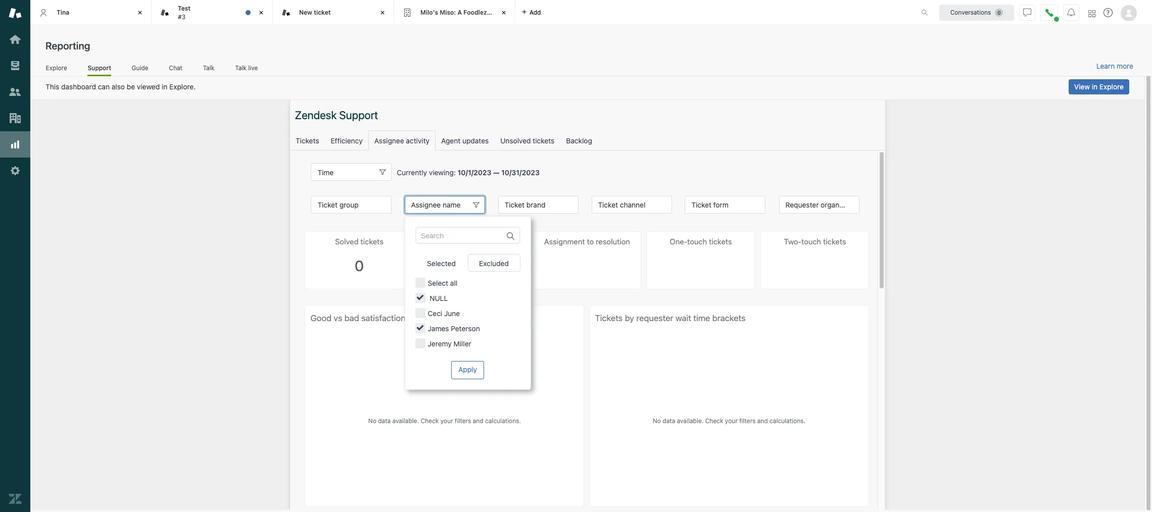 Task type: vqa. For each thing, say whether or not it's contained in the screenshot.
TAB
yes



Task type: locate. For each thing, give the bounding box(es) containing it.
1 horizontal spatial explore
[[1100, 82, 1124, 91]]

0 horizontal spatial talk
[[203, 64, 214, 72]]

reporting image
[[9, 138, 22, 151]]

0 horizontal spatial in
[[162, 82, 168, 91]]

add button
[[516, 0, 547, 25]]

3 close image from the left
[[499, 8, 509, 18]]

support
[[88, 64, 111, 72]]

2 talk from the left
[[235, 64, 247, 72]]

explore link
[[45, 64, 67, 75]]

ticket
[[314, 8, 331, 16]]

chat
[[169, 64, 182, 72]]

explore inside button
[[1100, 82, 1124, 91]]

1 horizontal spatial talk
[[235, 64, 247, 72]]

1 in from the left
[[162, 82, 168, 91]]

more
[[1117, 62, 1134, 70]]

test
[[178, 5, 191, 12]]

1 talk from the left
[[203, 64, 214, 72]]

main element
[[0, 0, 30, 513]]

miso:
[[440, 8, 456, 16]]

close image inside tina tab
[[135, 8, 145, 18]]

close image left #3
[[135, 8, 145, 18]]

1 vertical spatial explore
[[1100, 82, 1124, 91]]

organizations image
[[9, 112, 22, 125]]

in right "viewed" on the left
[[162, 82, 168, 91]]

new
[[299, 8, 312, 16]]

2 in from the left
[[1092, 82, 1098, 91]]

close image left add popup button
[[499, 8, 509, 18]]

explore
[[46, 64, 67, 72], [1100, 82, 1124, 91]]

new ticket
[[299, 8, 331, 16]]

tab
[[152, 0, 273, 25]]

view in explore button
[[1069, 79, 1130, 95]]

get help image
[[1104, 8, 1113, 17]]

be
[[127, 82, 135, 91]]

2 close image from the left
[[378, 8, 388, 18]]

talk inside 'link'
[[235, 64, 247, 72]]

chat link
[[169, 64, 183, 75]]

explore.
[[169, 82, 196, 91]]

1 close image from the left
[[135, 8, 145, 18]]

talk left live
[[235, 64, 247, 72]]

subsidiary
[[489, 8, 520, 16]]

milo's miso: a foodlez subsidiary
[[421, 8, 520, 16]]

this dashboard can also be viewed in explore.
[[45, 82, 196, 91]]

zendesk support image
[[9, 7, 22, 20]]

close image inside milo's miso: a foodlez subsidiary tab
[[499, 8, 509, 18]]

milo's miso: a foodlez subsidiary tab
[[394, 0, 520, 25]]

guide
[[132, 64, 148, 72]]

explore down learn more link
[[1100, 82, 1124, 91]]

in right view
[[1092, 82, 1098, 91]]

talk right chat
[[203, 64, 214, 72]]

milo's
[[421, 8, 438, 16]]

0 vertical spatial explore
[[46, 64, 67, 72]]

in
[[162, 82, 168, 91], [1092, 82, 1098, 91]]

close image left milo's
[[378, 8, 388, 18]]

learn more link
[[1097, 62, 1134, 71]]

close image inside new ticket tab
[[378, 8, 388, 18]]

2 horizontal spatial close image
[[499, 8, 509, 18]]

talk live
[[235, 64, 258, 72]]

explore up the this
[[46, 64, 67, 72]]

1 horizontal spatial in
[[1092, 82, 1098, 91]]

customers image
[[9, 85, 22, 99]]

talk
[[203, 64, 214, 72], [235, 64, 247, 72]]

reporting
[[45, 40, 90, 52]]

close image
[[135, 8, 145, 18], [378, 8, 388, 18], [499, 8, 509, 18]]

in inside button
[[1092, 82, 1098, 91]]

talk for talk live
[[235, 64, 247, 72]]

dashboard
[[61, 82, 96, 91]]

0 horizontal spatial close image
[[135, 8, 145, 18]]

talk live link
[[235, 64, 258, 75]]

close image for tina
[[135, 8, 145, 18]]

learn
[[1097, 62, 1115, 70]]

1 horizontal spatial close image
[[378, 8, 388, 18]]

view in explore
[[1075, 82, 1124, 91]]



Task type: describe. For each thing, give the bounding box(es) containing it.
this
[[45, 82, 59, 91]]

conversations button
[[940, 4, 1015, 20]]

guide link
[[131, 64, 149, 75]]

add
[[530, 8, 541, 16]]

get started image
[[9, 33, 22, 46]]

views image
[[9, 59, 22, 72]]

a
[[458, 8, 462, 16]]

close image for milo's miso: a foodlez subsidiary
[[499, 8, 509, 18]]

button displays agent's chat status as invisible. image
[[1024, 8, 1032, 16]]

view
[[1075, 82, 1090, 91]]

zendesk image
[[9, 493, 22, 506]]

zendesk products image
[[1089, 10, 1096, 17]]

learn more
[[1097, 62, 1134, 70]]

close image for new ticket
[[378, 8, 388, 18]]

viewed
[[137, 82, 160, 91]]

#3
[[178, 13, 186, 20]]

admin image
[[9, 164, 22, 177]]

foodlez
[[464, 8, 487, 16]]

new ticket tab
[[273, 0, 394, 25]]

notifications image
[[1068, 8, 1076, 16]]

can
[[98, 82, 110, 91]]

tabs tab list
[[30, 0, 911, 25]]

also
[[112, 82, 125, 91]]

tina
[[57, 8, 69, 16]]

0 horizontal spatial explore
[[46, 64, 67, 72]]

talk link
[[203, 64, 215, 75]]

close image
[[256, 8, 266, 18]]

live
[[248, 64, 258, 72]]

conversations
[[951, 8, 992, 16]]

test #3
[[178, 5, 191, 20]]

tina tab
[[30, 0, 152, 25]]

talk for talk
[[203, 64, 214, 72]]

tab containing test
[[152, 0, 273, 25]]

support link
[[88, 64, 111, 76]]



